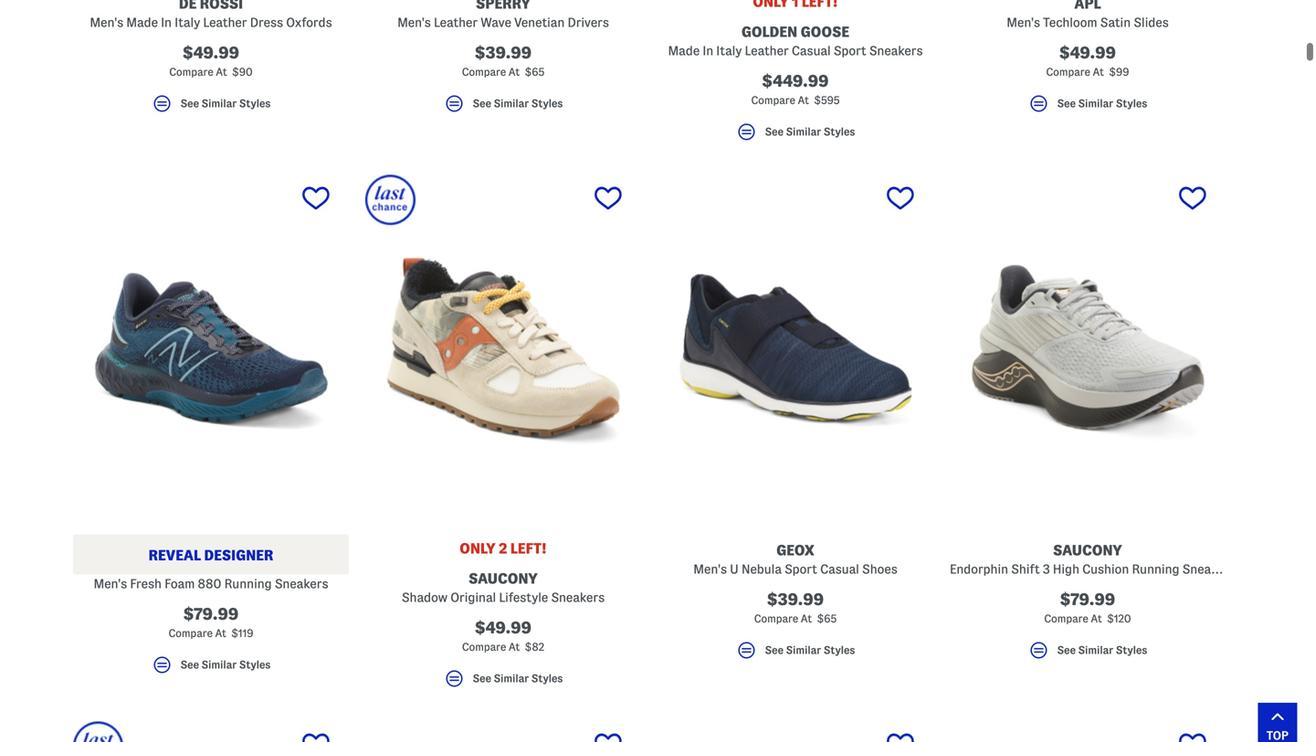 Task type: vqa. For each thing, say whether or not it's contained in the screenshot.
SOUTHERN TIDE Crawford Striped Performance Polo
no



Task type: locate. For each thing, give the bounding box(es) containing it.
$49.99 inside $49.99 compare at              $99
[[1060, 44, 1117, 62]]

slides
[[1134, 15, 1169, 29]]

compare inside $49.99 compare at              $99
[[1047, 66, 1091, 78]]

leather left wave
[[434, 15, 478, 29]]

see similar styles down $120
[[1058, 645, 1148, 657]]

$39.99
[[475, 44, 532, 62], [767, 591, 824, 609]]

1 vertical spatial running
[[224, 577, 272, 591]]

1 vertical spatial italy
[[717, 44, 742, 58]]

similar down $120
[[1079, 645, 1114, 657]]

1 horizontal spatial made
[[668, 44, 700, 58]]

$49.99 down men's made in italy leather dress oxfords
[[183, 44, 239, 62]]

0 vertical spatial $39.99
[[475, 44, 532, 62]]

see inside de rossi men's made in italy leather dress oxfords $49.99 compare at              $90 "element"
[[181, 98, 199, 109]]

1 horizontal spatial running
[[1132, 563, 1180, 576]]

0 horizontal spatial $79.99
[[183, 606, 239, 624]]

0 vertical spatial saucony
[[1054, 543, 1123, 559]]

styles inside saucony shadow original lifestyle sneakers $49.99 compare at              $82 element
[[532, 674, 563, 685]]

1 horizontal spatial $49.99
[[475, 619, 532, 637]]

see
[[181, 98, 199, 109], [473, 98, 492, 109], [1058, 98, 1076, 109], [765, 126, 784, 138], [765, 645, 784, 657], [1058, 645, 1076, 657], [181, 660, 199, 671], [473, 674, 492, 685]]

saucony up cushion
[[1054, 543, 1123, 559]]

men's for men's techloom satin slides
[[1007, 15, 1041, 29]]

see inside sperry men's leather wave venetian drivers $39.99 compare at              $65 element
[[473, 98, 492, 109]]

similar inside sperry men's leather wave venetian drivers $39.99 compare at              $65 element
[[494, 98, 529, 109]]

0 horizontal spatial sport
[[785, 563, 818, 576]]

0 horizontal spatial $65
[[525, 66, 545, 78]]

see down $79.99 compare at              $120
[[1058, 645, 1076, 657]]

$65 down geox men's u nebula sport casual shoes
[[817, 613, 837, 625]]

0 horizontal spatial saucony
[[469, 571, 538, 587]]

1 vertical spatial casual
[[821, 563, 860, 576]]

men's
[[90, 15, 123, 29], [398, 15, 431, 29], [1007, 15, 1041, 29], [694, 563, 727, 576], [94, 577, 127, 591]]

see down $449.99 compare at              $595
[[765, 126, 784, 138]]

0 horizontal spatial leather
[[203, 15, 247, 29]]

2 horizontal spatial leather
[[745, 44, 789, 58]]

compare down foam
[[169, 628, 213, 640]]

similar down "$595"
[[786, 126, 822, 138]]

u
[[730, 563, 739, 576]]

see inside the golden goose made in italy leather casual sport sneakers $449.99 compare at              $595 element
[[765, 126, 784, 138]]

see inside the apl men's techloom satin slides $49.99 compare at              $99 element
[[1058, 98, 1076, 109]]

see similar styles
[[181, 98, 271, 109], [473, 98, 563, 109], [1058, 98, 1148, 109], [765, 126, 856, 138], [765, 645, 856, 657], [1058, 645, 1148, 657], [181, 660, 271, 671], [473, 674, 563, 685]]

$39.99 compare at              $65 down geox men's u nebula sport casual shoes
[[755, 591, 837, 625]]

styles inside reveal designer men's fresh foam 880 running sneakers $79.99 compare at              $119 element
[[239, 660, 271, 671]]

geox
[[777, 543, 815, 559]]

see similar styles down men's leather wave venetian drivers at the top of page
[[473, 98, 563, 109]]

1 vertical spatial saucony
[[469, 571, 538, 587]]

1 horizontal spatial $65
[[817, 613, 837, 625]]

italy down golden
[[717, 44, 742, 58]]

saucony endorphin shift 3 high cushion running sneakers $79.99 compare at              $120 element
[[950, 175, 1237, 670]]

0 horizontal spatial in
[[161, 15, 172, 29]]

1 horizontal spatial sport
[[834, 44, 867, 58]]

see down $49.99 compare at              $82
[[473, 674, 492, 685]]

1 horizontal spatial saucony
[[1054, 543, 1123, 559]]

$49.99 down men's techloom satin slides
[[1060, 44, 1117, 62]]

$49.99 down lifestyle
[[475, 619, 532, 637]]

similar down $82
[[494, 674, 529, 685]]

similar inside saucony shadow original lifestyle sneakers $49.99 compare at              $82 element
[[494, 674, 529, 685]]

$49.99 compare at              $82
[[462, 619, 545, 653]]

0 vertical spatial running
[[1132, 563, 1180, 576]]

saucony for $79.99
[[1054, 543, 1123, 559]]

see inside saucony endorphin shift 3 high cushion running sneakers $79.99 compare at              $120 element
[[1058, 645, 1076, 657]]

sport down geox
[[785, 563, 818, 576]]

$79.99 compare at              $119
[[169, 606, 254, 640]]

reveal designer
[[149, 548, 274, 564]]

see down nebula
[[765, 645, 784, 657]]

1 vertical spatial made
[[668, 44, 700, 58]]

golden goose made in italy leather casual sport sneakers
[[668, 24, 923, 58]]

1 horizontal spatial leather
[[434, 15, 478, 29]]

compare down $449.99
[[752, 95, 796, 106]]

men's inside "element"
[[90, 15, 123, 29]]

italy up '$49.99 compare at              $90'
[[175, 15, 200, 29]]

1 vertical spatial sport
[[785, 563, 818, 576]]

1 horizontal spatial $39.99 compare at              $65
[[755, 591, 837, 625]]

see similar styles inside de rossi men's made in italy leather dress oxfords $49.99 compare at              $90 "element"
[[181, 98, 271, 109]]

endorphin
[[950, 563, 1009, 576]]

0 vertical spatial sport
[[834, 44, 867, 58]]

0 horizontal spatial italy
[[175, 15, 200, 29]]

running down 'designer'
[[224, 577, 272, 591]]

leather down golden
[[745, 44, 789, 58]]

lifestyle
[[499, 591, 548, 605]]

2 horizontal spatial $49.99
[[1060, 44, 1117, 62]]

sperry men's leather wave venetian drivers $39.99 compare at              $65 element
[[365, 0, 641, 123]]

$65 down venetian
[[525, 66, 545, 78]]

made
[[126, 15, 158, 29], [668, 44, 700, 58]]

styles inside the golden goose made in italy leather casual sport sneakers $449.99 compare at              $595 element
[[824, 126, 856, 138]]

italy inside golden goose made in italy leather casual sport sneakers
[[717, 44, 742, 58]]

1 vertical spatial in
[[703, 44, 714, 58]]

0 vertical spatial $65
[[525, 66, 545, 78]]

men's leather archer loafers with bit image
[[658, 722, 934, 743]]

similar up men's leather archer loafers with bit image
[[786, 645, 822, 657]]

casual
[[792, 44, 831, 58], [821, 563, 860, 576]]

see similar styles down $90
[[181, 98, 271, 109]]

see down $49.99 compare at              $99
[[1058, 98, 1076, 109]]

see down '$49.99 compare at              $90'
[[181, 98, 199, 109]]

men's techloom satin slides
[[1007, 15, 1169, 29]]

similar down men's leather wave venetian drivers at the top of page
[[494, 98, 529, 109]]

similar inside reveal designer men's fresh foam 880 running sneakers $79.99 compare at              $119 element
[[202, 660, 237, 671]]

similar down $99
[[1079, 98, 1114, 109]]

saucony inside saucony endorphin shift 3 high cushion running sneakers
[[1054, 543, 1123, 559]]

similar down "$119"
[[202, 660, 237, 671]]

see similar styles down $82
[[473, 674, 563, 685]]

italy inside "element"
[[175, 15, 200, 29]]

see similar styles down "$119"
[[181, 660, 271, 671]]

1 vertical spatial $65
[[817, 613, 837, 625]]

reveal designer men's fresh foam 880 running sneakers $79.99 compare at              $119 element
[[73, 175, 349, 685]]

$49.99
[[183, 44, 239, 62], [1060, 44, 1117, 62], [475, 619, 532, 637]]

similar
[[202, 98, 237, 109], [494, 98, 529, 109], [1079, 98, 1114, 109], [786, 126, 822, 138], [786, 645, 822, 657], [1079, 645, 1114, 657], [202, 660, 237, 671], [494, 674, 529, 685]]

saucony up lifestyle
[[469, 571, 538, 587]]

$49.99 inside '$49.99 compare at              $90'
[[183, 44, 239, 62]]

0 vertical spatial in
[[161, 15, 172, 29]]

similar inside the apl men's techloom satin slides $49.99 compare at              $99 element
[[1079, 98, 1114, 109]]

see similar styles button down $49.99 compare at              $82
[[365, 668, 641, 698]]

designer
[[204, 548, 274, 564]]

casual down goose
[[792, 44, 831, 58]]

see inside reveal designer men's fresh foam 880 running sneakers $79.99 compare at              $119 element
[[181, 660, 199, 671]]

compare inside $79.99 compare at              $119
[[169, 628, 213, 640]]

reveal
[[149, 548, 201, 564]]

see similar styles inside sperry men's leather wave venetian drivers $39.99 compare at              $65 element
[[473, 98, 563, 109]]

italy
[[175, 15, 200, 29], [717, 44, 742, 58]]

saucony inside saucony shadow original lifestyle sneakers
[[469, 571, 538, 587]]

running
[[1132, 563, 1180, 576], [224, 577, 272, 591]]

drivers
[[568, 15, 609, 29]]

men's inside geox men's u nebula sport casual shoes
[[694, 563, 727, 576]]

see similar styles button
[[73, 93, 349, 123], [365, 93, 641, 123], [950, 93, 1226, 123], [658, 121, 934, 151], [658, 640, 934, 670], [950, 640, 1226, 670], [73, 655, 349, 685], [365, 668, 641, 698]]

1 horizontal spatial $79.99
[[1061, 591, 1116, 609]]

$79.99 inside $79.99 compare at              $120
[[1061, 591, 1116, 609]]

0 vertical spatial italy
[[175, 15, 200, 29]]

see down $79.99 compare at              $119
[[181, 660, 199, 671]]

0 vertical spatial $39.99 compare at              $65
[[462, 44, 545, 78]]

1 vertical spatial $39.99 compare at              $65
[[755, 591, 837, 625]]

$79.99 inside $79.99 compare at              $119
[[183, 606, 239, 624]]

1 horizontal spatial in
[[703, 44, 714, 58]]

0 vertical spatial made
[[126, 15, 158, 29]]

$120
[[1108, 613, 1132, 625]]

0 horizontal spatial made
[[126, 15, 158, 29]]

endorphin shift 3 high cushion running sneakers image
[[950, 175, 1226, 520]]

styles inside geox men's u nebula sport casual shoes $39.99 compare at              $65 element
[[824, 645, 856, 657]]

$79.99 down men's fresh foam 880 running sneakers
[[183, 606, 239, 624]]

compare down techloom
[[1047, 66, 1091, 78]]

styles
[[239, 98, 271, 109], [532, 98, 563, 109], [1116, 98, 1148, 109], [824, 126, 856, 138], [824, 645, 856, 657], [1116, 645, 1148, 657], [239, 660, 271, 671], [532, 674, 563, 685]]

compare left $82
[[462, 642, 506, 653]]

$79.99 down cushion
[[1061, 591, 1116, 609]]

sneakers inside reveal designer men's fresh foam 880 running sneakers $79.99 compare at              $119 element
[[275, 577, 328, 591]]

1 horizontal spatial $39.99
[[767, 591, 824, 609]]

see similar styles inside the golden goose made in italy leather casual sport sneakers $449.99 compare at              $595 element
[[765, 126, 856, 138]]

saucony shadow original lifestyle sneakers
[[402, 571, 605, 605]]

compare
[[169, 66, 214, 78], [462, 66, 506, 78], [1047, 66, 1091, 78], [752, 95, 796, 106], [755, 613, 799, 625], [1045, 613, 1089, 625], [169, 628, 213, 640], [462, 642, 506, 653]]

sport down goose
[[834, 44, 867, 58]]

see similar styles inside reveal designer men's fresh foam 880 running sneakers $79.99 compare at              $119 element
[[181, 660, 271, 671]]

high
[[1053, 563, 1080, 576]]

$39.99 down geox men's u nebula sport casual shoes
[[767, 591, 824, 609]]

sport
[[834, 44, 867, 58], [785, 563, 818, 576]]

see similar styles button down $79.99 compare at              $120
[[950, 640, 1226, 670]]

in
[[161, 15, 172, 29], [703, 44, 714, 58]]

in inside golden goose made in italy leather casual sport sneakers
[[703, 44, 714, 58]]

saucony shadow original lifestyle sneakers $49.99 compare at              $82 element
[[365, 175, 641, 698]]

$79.99 for $79.99 compare at              $119
[[183, 606, 239, 624]]

see similar styles up men's leather archer loafers with bit image
[[765, 645, 856, 657]]

made inside "element"
[[126, 15, 158, 29]]

see similar styles button down $79.99 compare at              $119
[[73, 655, 349, 685]]

0 horizontal spatial $49.99
[[183, 44, 239, 62]]

see inside saucony shadow original lifestyle sneakers $49.99 compare at              $82 element
[[473, 674, 492, 685]]

shoes
[[863, 563, 898, 576]]

casual left the shoes on the bottom
[[821, 563, 860, 576]]

$65
[[525, 66, 545, 78], [817, 613, 837, 625]]

see down wave
[[473, 98, 492, 109]]

$39.99 compare at              $65 down men's leather wave venetian drivers at the top of page
[[462, 44, 545, 78]]

similar down $90
[[202, 98, 237, 109]]

de rossi men's made in italy leather dress oxfords $49.99 compare at              $90 element
[[73, 0, 349, 123]]

see similar styles down $99
[[1058, 98, 1148, 109]]

leather up '$49.99 compare at              $90'
[[203, 15, 247, 29]]

shadow
[[402, 591, 448, 605]]

compare left $90
[[169, 66, 214, 78]]

see inside geox men's u nebula sport casual shoes $39.99 compare at              $65 element
[[765, 645, 784, 657]]

compare down high
[[1045, 613, 1089, 625]]

casual mid sneakers image
[[73, 722, 349, 743]]

$39.99 down men's leather wave venetian drivers at the top of page
[[475, 44, 532, 62]]

leather
[[203, 15, 247, 29], [434, 15, 478, 29], [745, 44, 789, 58]]

saucony
[[1054, 543, 1123, 559], [469, 571, 538, 587]]

$39.99 compare at              $65
[[462, 44, 545, 78], [755, 591, 837, 625]]

sneakers
[[870, 44, 923, 58], [1183, 563, 1237, 576], [275, 577, 328, 591], [551, 591, 605, 605]]

original
[[451, 591, 496, 605]]

shadow original lifestyle sneakers image
[[365, 175, 641, 520]]

see similar styles button down $449.99 compare at              $595
[[658, 121, 934, 151]]

1 horizontal spatial italy
[[717, 44, 742, 58]]

see similar styles down "$595"
[[765, 126, 856, 138]]

similar inside geox men's u nebula sport casual shoes $39.99 compare at              $65 element
[[786, 645, 822, 657]]

running right cushion
[[1132, 563, 1180, 576]]

$79.99
[[1061, 591, 1116, 609], [183, 606, 239, 624]]

$49.99 inside $49.99 compare at              $82
[[475, 619, 532, 637]]

0 vertical spatial casual
[[792, 44, 831, 58]]



Task type: describe. For each thing, give the bounding box(es) containing it.
geox men's u nebula sport casual shoes $39.99 compare at              $65 element
[[658, 175, 934, 670]]

$49.99 for in
[[183, 44, 239, 62]]

sport inside golden goose made in italy leather casual sport sneakers
[[834, 44, 867, 58]]

similar inside saucony endorphin shift 3 high cushion running sneakers $79.99 compare at              $120 element
[[1079, 645, 1114, 657]]

$90
[[232, 66, 253, 78]]

$119
[[231, 628, 254, 640]]

techloom
[[1044, 15, 1098, 29]]

3
[[1043, 563, 1050, 576]]

men's leather wave venetian drivers
[[398, 15, 609, 29]]

styles inside the apl men's techloom satin slides $49.99 compare at              $99 element
[[1116, 98, 1148, 109]]

in inside de rossi men's made in italy leather dress oxfords $49.99 compare at              $90 "element"
[[161, 15, 172, 29]]

sneakers inside golden goose made in italy leather casual sport sneakers
[[870, 44, 923, 58]]

see similar styles button down men's leather wave venetian drivers at the top of page
[[365, 93, 641, 123]]

venetian
[[515, 15, 565, 29]]

men's for men's fresh foam 880 running sneakers
[[94, 577, 127, 591]]

compare down wave
[[462, 66, 506, 78]]

men's made in italy leather dress oxfords
[[90, 15, 332, 29]]

$99
[[1110, 66, 1130, 78]]

golden goose made in italy leather casual sport sneakers $449.99 compare at              $595 element
[[658, 0, 934, 151]]

0 horizontal spatial running
[[224, 577, 272, 591]]

$49.99 for satin
[[1060, 44, 1117, 62]]

casual inside geox men's u nebula sport casual shoes
[[821, 563, 860, 576]]

0 horizontal spatial $39.99
[[475, 44, 532, 62]]

sneakers inside saucony shadow original lifestyle sneakers
[[551, 591, 605, 605]]

compare inside '$49.99 compare at              $90'
[[169, 66, 214, 78]]

men's fresh foam 880 running sneakers
[[94, 577, 328, 591]]

cushion
[[1083, 563, 1130, 576]]

similar inside de rossi men's made in italy leather dress oxfords $49.99 compare at              $90 "element"
[[202, 98, 237, 109]]

see similar styles inside the apl men's techloom satin slides $49.99 compare at              $99 element
[[1058, 98, 1148, 109]]

$595
[[814, 95, 840, 106]]

sport inside geox men's u nebula sport casual shoes
[[785, 563, 818, 576]]

shift
[[1012, 563, 1040, 576]]

men's u nebula sport casual shoes image
[[658, 175, 934, 520]]

men's leather throttle venitian driver shoes image
[[950, 722, 1226, 743]]

styles inside sperry men's leather wave venetian drivers $39.99 compare at              $65 element
[[532, 98, 563, 109]]

compare inside $449.99 compare at              $595
[[752, 95, 796, 106]]

men's for men's leather wave venetian drivers
[[398, 15, 431, 29]]

compare down nebula
[[755, 613, 799, 625]]

only 2 left!
[[460, 541, 547, 557]]

2
[[499, 541, 508, 557]]

apl men's techloom satin slides $49.99 compare at              $99 element
[[950, 0, 1226, 123]]

$49.99 compare at              $99
[[1047, 44, 1130, 78]]

saucony for $49.99
[[469, 571, 538, 587]]

men's leather archer2 monk strap loafers image
[[365, 722, 641, 743]]

fresh
[[130, 577, 162, 591]]

$79.99 for $79.99 compare at              $120
[[1061, 591, 1116, 609]]

foam
[[165, 577, 195, 591]]

leather inside golden goose made in italy leather casual sport sneakers
[[745, 44, 789, 58]]

see similar styles button up men's leather archer loafers with bit image
[[658, 640, 934, 670]]

sneakers inside saucony endorphin shift 3 high cushion running sneakers
[[1183, 563, 1237, 576]]

$449.99
[[762, 72, 829, 90]]

see similar styles inside saucony shadow original lifestyle sneakers $49.99 compare at              $82 element
[[473, 674, 563, 685]]

made inside golden goose made in italy leather casual sport sneakers
[[668, 44, 700, 58]]

$49.99 compare at              $90
[[169, 44, 253, 78]]

men's fresh foam 880 running sneakers image
[[73, 175, 349, 520]]

men's for men's made in italy leather dress oxfords
[[90, 15, 123, 29]]

$82
[[525, 642, 545, 653]]

wave
[[481, 15, 512, 29]]

see similar styles button inside saucony endorphin shift 3 high cushion running sneakers $79.99 compare at              $120 element
[[950, 640, 1226, 670]]

see similar styles inside saucony endorphin shift 3 high cushion running sneakers $79.99 compare at              $120 element
[[1058, 645, 1148, 657]]

styles inside saucony endorphin shift 3 high cushion running sneakers $79.99 compare at              $120 element
[[1116, 645, 1148, 657]]

see similar styles button down '$49.99 compare at              $90'
[[73, 93, 349, 123]]

similar inside the golden goose made in italy leather casual sport sneakers $449.99 compare at              $595 element
[[786, 126, 822, 138]]

only
[[460, 541, 496, 557]]

saucony endorphin shift 3 high cushion running sneakers
[[950, 543, 1237, 576]]

goose
[[801, 24, 850, 40]]

dress
[[250, 15, 283, 29]]

0 horizontal spatial $39.99 compare at              $65
[[462, 44, 545, 78]]

geox men's u nebula sport casual shoes
[[694, 543, 898, 576]]

golden
[[742, 24, 798, 40]]

see similar styles button down $49.99 compare at              $99
[[950, 93, 1226, 123]]

1 vertical spatial $39.99
[[767, 591, 824, 609]]

880
[[198, 577, 221, 591]]

satin
[[1101, 15, 1131, 29]]

leather inside "element"
[[203, 15, 247, 29]]

left!
[[511, 541, 547, 557]]

$79.99 compare at              $120
[[1045, 591, 1132, 625]]

nebula
[[742, 563, 782, 576]]

compare inside $79.99 compare at              $120
[[1045, 613, 1089, 625]]

see similar styles inside geox men's u nebula sport casual shoes $39.99 compare at              $65 element
[[765, 645, 856, 657]]

casual inside golden goose made in italy leather casual sport sneakers
[[792, 44, 831, 58]]

oxfords
[[286, 15, 332, 29]]

compare inside $49.99 compare at              $82
[[462, 642, 506, 653]]

running inside saucony endorphin shift 3 high cushion running sneakers
[[1132, 563, 1180, 576]]

styles inside de rossi men's made in italy leather dress oxfords $49.99 compare at              $90 "element"
[[239, 98, 271, 109]]

$449.99 compare at              $595
[[752, 72, 840, 106]]



